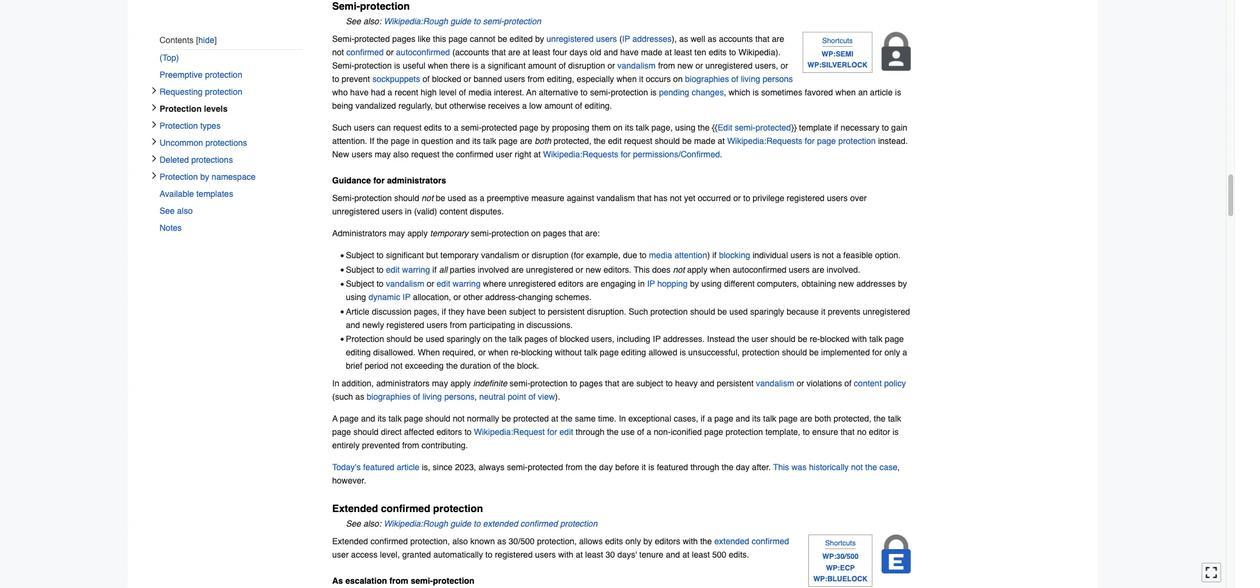 Task type: vqa. For each thing, say whether or not it's contained in the screenshot.
bottommost autoconfirmed
yes



Task type: locate. For each thing, give the bounding box(es) containing it.
content left policy
[[854, 379, 882, 388]]

0 vertical spatial temporary
[[430, 229, 469, 238]]

the left after.
[[722, 463, 734, 472]]

have down prevent
[[350, 87, 369, 97]]

vandalism right against
[[597, 193, 635, 203]]

including
[[617, 334, 651, 344]]

2 extended from the top
[[332, 537, 368, 547]]

editing up the brief
[[346, 348, 371, 357]]

extended inside extended confirmed protection see also: wikipedia:rough guide to extended confirmed protection
[[332, 503, 378, 515]]

amount down alternative on the left top of page
[[545, 101, 573, 111]]

subject down changing
[[509, 307, 536, 316]]

see up access
[[346, 519, 361, 529]]

temporary down (valid)
[[430, 229, 469, 238]]

2 guide from the top
[[451, 519, 471, 529]]

in right participating at the left bottom of the page
[[518, 320, 524, 330]]

see inside semi-protection see also: wikipedia:rough guide to semi-protection
[[346, 16, 361, 26]]

media up does
[[649, 251, 673, 260]]

wikipedia).
[[739, 47, 781, 57]]

editors up tenure
[[655, 537, 681, 547]]

biographies up the changes
[[685, 74, 729, 84]]

by inside extended confirmed protection, also known as 30/500 protection, allows edits only by editors with the extended confirmed user access level, granted automatically to registered users with at least 30 days' tenure and at least 500 edits.
[[644, 537, 653, 547]]

1 vertical spatial content
[[854, 379, 882, 388]]

0 vertical spatial article
[[871, 87, 893, 97]]

extended inside extended confirmed protection, also known as 30/500 protection, allows edits only by editors with the extended confirmed user access level, granted automatically to registered users with at least 30 days' tenure and at least 500 edits.
[[332, 537, 368, 547]]

for for wikipedia:request for edit
[[548, 427, 558, 437]]

1 horizontal spatial addresses
[[857, 279, 896, 289]]

wikipedia:requests for page protection link
[[728, 136, 876, 146]]

0 vertical spatial subject
[[346, 251, 374, 260]]

addresses inside by using different computers, obtaining new addresses by using
[[857, 279, 896, 289]]

2 vertical spatial user
[[332, 550, 349, 560]]

dark blue padlock image
[[877, 535, 916, 574]]

talk up implemented
[[870, 334, 883, 344]]

living inside 'sockpuppets of blocked or banned users from editing, especially when it occurs on biographies of living persons who have had a recent high level of media interest. an alternative to semi-protection is pending changes'
[[741, 74, 761, 84]]

this
[[634, 265, 650, 275], [774, 463, 790, 472]]

amount
[[528, 61, 557, 70], [545, 101, 573, 111]]

where
[[483, 279, 506, 289]]

if left all
[[433, 265, 437, 275]]

protection up available
[[160, 172, 198, 182]]

2 vertical spatial used
[[426, 334, 444, 344]]

hide button
[[196, 35, 217, 45]]

however.
[[332, 476, 366, 486]]

,
[[724, 87, 727, 97], [475, 392, 477, 402], [898, 463, 900, 472]]

0 horizontal spatial media
[[469, 87, 492, 97]]

x small image for protection types
[[151, 121, 158, 128]]

0 horizontal spatial user
[[332, 550, 349, 560]]

3 semi- from the top
[[332, 61, 355, 70]]

)
[[708, 251, 710, 260]]

1 horizontal spatial subject
[[637, 379, 664, 388]]

users inside 'sockpuppets of blocked or banned users from editing, especially when it occurs on biographies of living persons who have had a recent high level of media interest. an alternative to semi-protection is pending changes'
[[505, 74, 526, 84]]

new down example,
[[586, 265, 602, 275]]

exceptional
[[629, 414, 672, 424]]

1 vertical spatial ,
[[475, 392, 477, 402]]

as
[[332, 577, 343, 586]]

blocking inside subject to significant but temporary vandalism or disruption (for example, due to media attention ) if blocking individual users is not a feasible option. subject to edit warring if all parties involved are unregistered or new editors. this does not apply when autoconfirmed users are involved.
[[719, 251, 751, 260]]

article inside , which is sometimes favored when an article is being vandalized regularly, but otherwise receives a low amount of editing.
[[871, 87, 893, 97]]

of right use
[[638, 427, 645, 437]]

non-
[[654, 427, 671, 437]]

0 vertical spatial significant
[[488, 61, 526, 70]]

addresses down "option."
[[857, 279, 896, 289]]

0 vertical spatial but
[[435, 101, 447, 111]]

editors
[[559, 279, 584, 289], [437, 427, 462, 437], [655, 537, 681, 547]]

3 x small image from the top
[[151, 121, 158, 128]]

0 horizontal spatial significant
[[386, 251, 424, 260]]

vandalism up 'dynamic ip' link
[[386, 279, 425, 289]]

1 wikipedia:rough from the top
[[384, 16, 448, 26]]

protection,
[[410, 537, 450, 547], [537, 537, 577, 547]]

on down measure
[[532, 229, 541, 238]]

persons inside 'sockpuppets of blocked or banned users from editing, especially when it occurs on biographies of living persons who have had a recent high level of media interest. an alternative to semi-protection is pending changes'
[[763, 74, 793, 84]]

shortcuts for wp:30/500
[[826, 539, 856, 547]]

before
[[616, 463, 640, 472]]

user inside extended confirmed protection, also known as 30/500 protection, allows edits only by editors with the extended confirmed user access level, granted automatically to registered users with at least 30 days' tenure and at least 500 edits.
[[332, 550, 349, 560]]

a down 'otherwise'
[[454, 123, 459, 132]]

semi- right edit
[[735, 123, 756, 132]]

or down (for
[[576, 265, 584, 275]]

shortcuts link up wp:30/500 link
[[826, 539, 856, 547]]

biographies of living persons link down exceeding
[[367, 392, 475, 402]]

1 extended from the top
[[332, 503, 378, 515]]

amount inside , which is sometimes favored when an article is being vandalized regularly, but otherwise receives a low amount of editing.
[[545, 101, 573, 111]]

such down by using different computers, obtaining new addresses by using
[[629, 307, 648, 316]]

extended inside extended confirmed protection, also known as 30/500 protection, allows edits only by editors with the extended confirmed user access level, granted automatically to registered users with at least 30 days' tenure and at least 500 edits.
[[715, 537, 750, 547]]

1 horizontal spatial article
[[871, 87, 893, 97]]

ip hopping link
[[648, 279, 688, 289]]

for inside "article discussion pages, if they have been subject to persistent disruption. such protection should be used sparingly because it prevents unregistered and newly registered users from participating in discussions. protection should be used sparingly on the talk pages of blocked users, including ip addresses. instead the user should be re-blocked with talk page editing disallowed. when required, or when re-blocking without talk page editing allowed is unsuccessful, protection should be implemented for only a brief period not exceeding the duration of the block."
[[873, 348, 883, 357]]

protection up uncommon
[[160, 121, 198, 131]]

2 vertical spatial have
[[467, 307, 486, 316]]

in inside a page and its talk page should not normally be protected at the same time. in exceptional cases, if a page and its talk page are both protected, the talk page should direct affected editors to
[[619, 414, 626, 424]]

0 vertical spatial only
[[885, 348, 901, 357]]

edits right ten
[[709, 47, 727, 57]]

warring inside subject to significant but temporary vandalism or disruption (for example, due to media attention ) if blocking individual users is not a feasible option. subject to edit warring if all parties involved are unregistered or new editors. this does not apply when autoconfirmed users are involved.
[[402, 265, 430, 275]]

pages up confirmed or autoconfirmed
[[392, 34, 416, 44]]

5 x small image from the top
[[151, 155, 158, 162]]

the down participating at the left bottom of the page
[[495, 334, 507, 344]]

0 horizontal spatial made
[[641, 47, 663, 57]]

are inside a page and its talk page should not normally be protected at the same time. in exceptional cases, if a page and its talk page are both protected, the talk page should direct affected editors to
[[801, 414, 813, 424]]

a inside be used as a preemptive measure against vandalism that has not yet occurred or to privilege registered users over unregistered users in (valid) content disputes.
[[480, 193, 485, 203]]

editors up schemes.
[[559, 279, 584, 289]]

unregistered inside subject to significant but temporary vandalism or disruption (for example, due to media attention ) if blocking individual users is not a feasible option. subject to edit warring if all parties involved are unregistered or new editors. this does not apply when autoconfirmed users are involved.
[[526, 265, 574, 275]]

0 vertical spatial in
[[332, 379, 339, 388]]

period
[[365, 361, 389, 371]]

vandalism inside in addition, administrators may apply indefinite semi-protection to pages that are subject to heavy and persistent vandalism or violations of content policy (such as biographies of living persons , neutral point of view ).
[[756, 379, 795, 388]]

the right if
[[377, 136, 389, 146]]

uncommon protections
[[160, 138, 247, 148]]

1 protection, from the left
[[410, 537, 450, 547]]

that inside in addition, administrators may apply indefinite semi-protection to pages that are subject to heavy and persistent vandalism or violations of content policy (such as biographies of living persons , neutral point of view ).
[[605, 379, 620, 388]]

request
[[393, 123, 422, 132], [624, 136, 653, 146], [411, 149, 440, 159]]

the inside }} template if necessary to gain attention. if the page in question and its talk page are
[[377, 136, 389, 146]]

1 horizontal spatial featured
[[657, 463, 688, 472]]

0 vertical spatial have
[[621, 47, 639, 57]]

has
[[654, 193, 668, 203]]

users
[[596, 34, 617, 44], [505, 74, 526, 84], [354, 123, 375, 132], [352, 149, 373, 159], [827, 193, 848, 203], [382, 207, 403, 217], [791, 251, 812, 260], [789, 265, 810, 275], [427, 320, 448, 330], [535, 550, 556, 560]]

note
[[332, 14, 916, 28], [803, 32, 873, 73], [332, 518, 916, 531], [809, 535, 873, 588]]

vandalism link left the "violations"
[[756, 379, 795, 388]]

1 guide from the top
[[451, 16, 471, 26]]

guidance for administrators
[[332, 176, 446, 185]]

2 vertical spatial also
[[453, 537, 468, 547]]

protections for deleted protections
[[191, 155, 233, 165]]

1 horizontal spatial protection,
[[537, 537, 577, 547]]

subject for subject to vandalism or edit warring where unregistered editors are engaging in ip hopping
[[346, 279, 374, 289]]

x small image
[[151, 87, 158, 94], [151, 104, 158, 111], [151, 121, 158, 128], [151, 138, 158, 145], [151, 155, 158, 162]]

1 vertical spatial biographies
[[367, 392, 411, 402]]

ip up "allowed" at the right of page
[[653, 334, 661, 344]]

2 vertical spatial registered
[[495, 550, 533, 560]]

protections up deleted protections link
[[206, 138, 247, 148]]

protection down disputes.
[[492, 229, 529, 238]]

newly
[[363, 320, 384, 330]]

1 horizontal spatial biographies
[[685, 74, 729, 84]]

are
[[772, 34, 785, 44], [508, 47, 521, 57], [520, 136, 533, 146], [512, 265, 524, 275], [813, 265, 825, 275], [586, 279, 599, 289], [622, 379, 634, 388], [801, 414, 813, 424]]

such
[[332, 123, 352, 132], [629, 307, 648, 316]]

are up right at the left top
[[520, 136, 533, 146]]

confirmed inside instead. new users may also request the confirmed user right at
[[456, 149, 494, 159]]

1 subject from the top
[[346, 251, 374, 260]]

1 horizontal spatial ,
[[724, 87, 727, 97]]

by up available templates
[[200, 172, 209, 182]]

protection inside 'sockpuppets of blocked or banned users from editing, especially when it occurs on biographies of living persons who have had a recent high level of media interest. an alternative to semi-protection is pending changes'
[[611, 87, 649, 97]]

0 vertical spatial disruption
[[569, 61, 605, 70]]

apply down attention
[[688, 265, 708, 275]]

not left yet
[[670, 193, 682, 203]]

tenure
[[640, 550, 664, 560]]

as inside extended confirmed protection, also known as 30/500 protection, allows edits only by editors with the extended confirmed user access level, granted automatically to registered users with at least 30 days' tenure and at least 500 edits.
[[498, 537, 507, 547]]

warring
[[402, 265, 430, 275], [453, 279, 481, 289]]

the up editor
[[874, 414, 886, 424]]

disallowed.
[[373, 348, 416, 357]]

view
[[538, 392, 555, 402]]

vandalism link up 'dynamic ip' link
[[386, 279, 425, 289]]

).
[[555, 392, 561, 402]]

new
[[678, 61, 693, 70], [586, 265, 602, 275], [839, 279, 855, 289]]

does
[[653, 265, 671, 275]]

0 vertical spatial shortcuts link
[[823, 36, 853, 44]]

2 protection, from the left
[[537, 537, 577, 547]]

of left editing.
[[575, 101, 583, 111]]

prevents
[[828, 307, 861, 316]]

3 subject from the top
[[346, 279, 374, 289]]

historically
[[810, 463, 849, 472]]

not left confirmed link
[[332, 47, 344, 57]]

wikipedia:rough up granted
[[384, 519, 448, 529]]

2 vertical spatial editors
[[655, 537, 681, 547]]

by right edited
[[535, 34, 544, 44]]

shortcuts inside shortcuts wp:30/500 wp:ecp wp:bluelock
[[826, 539, 856, 547]]

1 vertical spatial significant
[[386, 251, 424, 260]]

shortcuts inside shortcuts wp:semi wp:silverlock
[[823, 36, 853, 44]]

protection down requesting
[[160, 104, 202, 114]]

a inside subject to significant but temporary vandalism or disruption (for example, due to media attention ) if blocking individual users is not a feasible option. subject to edit warring if all parties involved are unregistered or new editors. this does not apply when autoconfirmed users are involved.
[[837, 251, 842, 260]]

when inside (accounts that are at least four days old and have made at least ten edits to wikipedia). semi-protection is useful when there is a significant amount of disruption or
[[428, 61, 448, 70]]

talk
[[636, 123, 649, 132], [483, 136, 497, 146], [509, 334, 523, 344], [870, 334, 883, 344], [585, 348, 598, 357], [389, 414, 402, 424], [764, 414, 777, 424], [889, 414, 902, 424]]

also: inside semi-protection see also: wikipedia:rough guide to semi-protection
[[364, 16, 382, 26]]

pages up "same"
[[580, 379, 603, 388]]

0 vertical spatial users,
[[755, 61, 779, 70]]

guide inside semi-protection see also: wikipedia:rough guide to semi-protection
[[451, 16, 471, 26]]

2 x small image from the top
[[151, 104, 158, 111]]

are down edited
[[508, 47, 521, 57]]

1 horizontal spatial user
[[496, 149, 513, 159]]

escalation
[[346, 577, 387, 586]]

, which is sometimes favored when an article is being vandalized regularly, but otherwise receives a low amount of editing.
[[332, 87, 902, 111]]

disruption down days
[[569, 61, 605, 70]]

or up duration
[[479, 348, 486, 357]]

0 vertical spatial wikipedia:rough
[[384, 16, 448, 26]]

user right instead
[[752, 334, 769, 344]]

0 vertical spatial administrators
[[387, 176, 446, 185]]

1 horizontal spatial both
[[815, 414, 832, 424]]

(top) link
[[160, 49, 302, 66]]

re- down because
[[810, 334, 821, 344]]

2 semi- from the top
[[332, 34, 355, 44]]

vandalism inside be used as a preemptive measure against vandalism that has not yet occurred or to privilege registered users over unregistered users in (valid) content disputes.
[[597, 193, 635, 203]]

edit semi-protected link
[[718, 123, 791, 132]]

wikipedia:requests down the proposing
[[543, 149, 619, 159]]

disruption
[[569, 61, 605, 70], [532, 251, 569, 260]]

sparingly
[[751, 307, 785, 316], [447, 334, 481, 344]]

1 vertical spatial temporary
[[441, 251, 479, 260]]

if left they
[[442, 307, 446, 316]]

, inside , which is sometimes favored when an article is being vandalized regularly, but otherwise receives a low amount of editing.
[[724, 87, 727, 97]]

1 vertical spatial protections
[[191, 155, 233, 165]]

to inside extended confirmed protection, also known as 30/500 protection, allows edits only by editors with the extended confirmed user access level, granted automatically to registered users with at least 30 days' tenure and at least 500 edits.
[[486, 550, 493, 560]]

1 vertical spatial blocking
[[522, 348, 553, 357]]

0 vertical spatial registered
[[787, 193, 825, 203]]

1 vertical spatial re-
[[511, 348, 522, 357]]

1 horizontal spatial made
[[695, 136, 716, 146]]

0 horizontal spatial in
[[332, 379, 339, 388]]

over
[[851, 193, 867, 203]]

1 vertical spatial new
[[586, 265, 602, 275]]

1 vertical spatial persistent
[[717, 379, 754, 388]]

blocked inside 'sockpuppets of blocked or banned users from editing, especially when it occurs on biographies of living persons who have had a recent high level of media interest. an alternative to semi-protection is pending changes'
[[432, 74, 462, 84]]

1 vertical spatial autoconfirmed
[[733, 265, 787, 275]]

new inside from new or unregistered users, or to prevent
[[678, 61, 693, 70]]

protected up wikipedia:request for edit link
[[514, 414, 549, 424]]

from down "same"
[[566, 463, 583, 472]]

is inside "article discussion pages, if they have been subject to persistent disruption. such protection should be used sparingly because it prevents unregistered and newly registered users from participating in discussions. protection should be used sparingly on the talk pages of blocked users, including ip addresses. instead the user should be re-blocked with talk page editing disallowed. when required, or when re-blocking without talk page editing allowed is unsuccessful, protection should be implemented for only a brief period not exceeding the duration of the block."
[[680, 348, 686, 357]]

required,
[[443, 348, 476, 357]]

media inside subject to significant but temporary vandalism or disruption (for example, due to media attention ) if blocking individual users is not a feasible option. subject to edit warring if all parties involved are unregistered or new editors. this does not apply when autoconfirmed users are involved.
[[649, 251, 673, 260]]

to inside be used as a preemptive measure against vandalism that has not yet occurred or to privilege registered users over unregistered users in (valid) content disputes.
[[744, 193, 751, 203]]

administrators
[[387, 176, 446, 185], [376, 379, 430, 388]]

on right them
[[614, 123, 623, 132]]

privilege
[[753, 193, 785, 203]]

alternative
[[539, 87, 579, 97]]

autoconfirmed link
[[396, 47, 450, 57]]

edit down them
[[608, 136, 622, 146]]

1 vertical spatial see
[[160, 206, 175, 216]]

see up confirmed link
[[346, 16, 361, 26]]

vandalism up the occurs
[[618, 61, 656, 70]]

subject inside "article discussion pages, if they have been subject to persistent disruption. such protection should be used sparingly because it prevents unregistered and newly registered users from participating in discussions. protection should be used sparingly on the talk pages of blocked users, including ip addresses. instead the user should be re-blocked with talk page editing disallowed. when required, or when re-blocking without talk page editing allowed is unsuccessful, protection should be implemented for only a brief period not exceeding the duration of the block."
[[509, 307, 536, 316]]

wikipedia:requests for permissions/confirmed link
[[543, 149, 720, 159]]

or up the allocation,
[[427, 279, 435, 289]]

to inside }} template if necessary to gain attention. if the page in question and its talk page are
[[882, 123, 889, 132]]

changes
[[692, 87, 724, 97]]

be up (valid)
[[436, 193, 446, 203]]

semi- for semi-protection see also: wikipedia:rough guide to semi-protection
[[332, 0, 360, 12]]

2 vertical spatial apply
[[451, 379, 471, 388]]

with
[[852, 334, 867, 344], [683, 537, 698, 547], [559, 550, 574, 560]]

that up time.
[[605, 379, 620, 388]]

protection for protection types
[[160, 121, 198, 131]]

at inside instead. new users may also request the confirmed user right at
[[534, 149, 541, 159]]

request inside instead. new users may also request the confirmed user right at
[[411, 149, 440, 159]]

content inside be used as a preemptive measure against vandalism that has not yet occurred or to privilege registered users over unregistered users in (valid) content disputes.
[[440, 207, 468, 217]]

extended up edits.
[[715, 537, 750, 547]]

used inside be used as a preemptive measure against vandalism that has not yet occurred or to privilege registered users over unregistered users in (valid) content disputes.
[[448, 193, 466, 203]]

a up involved. at the right of the page
[[837, 251, 842, 260]]

protection, left allows
[[537, 537, 577, 547]]

but down level
[[435, 101, 447, 111]]

x small image for requesting protection
[[151, 87, 158, 94]]

to inside extended confirmed protection see also: wikipedia:rough guide to extended confirmed protection
[[474, 519, 481, 529]]

uncommon
[[160, 138, 203, 148]]

blocking inside "article discussion pages, if they have been subject to persistent disruption. such protection should be used sparingly because it prevents unregistered and newly registered users from participating in discussions. protection should be used sparingly on the talk pages of blocked users, including ip addresses. instead the user should be re-blocked with talk page editing disallowed. when required, or when re-blocking without talk page editing allowed is unsuccessful, protection should be implemented for only a brief period not exceeding the duration of the block."
[[522, 348, 553, 357]]

x small image left requesting
[[151, 87, 158, 94]]

parties
[[450, 265, 476, 275]]

editors inside a page and its talk page should not normally be protected at the same time. in exceptional cases, if a page and its talk page are both protected, the talk page should direct affected editors to
[[437, 427, 462, 437]]

protection by namespace
[[160, 172, 256, 182]]

them
[[592, 123, 611, 132]]

1 vertical spatial editors
[[437, 427, 462, 437]]

only inside extended confirmed protection, also known as 30/500 protection, allows edits only by editors with the extended confirmed user access level, granted automatically to registered users with at least 30 days' tenure and at least 500 edits.
[[626, 537, 641, 547]]

guide up cannot at the top of the page
[[451, 16, 471, 26]]

interest.
[[494, 87, 525, 97]]

1 horizontal spatial editors
[[559, 279, 584, 289]]

0 vertical spatial this
[[634, 265, 650, 275]]

affected
[[404, 427, 434, 437]]

1 day from the left
[[600, 463, 613, 472]]

(top)
[[160, 53, 179, 63]]

2 vertical spatial subject
[[346, 279, 374, 289]]

pages,
[[414, 307, 440, 316]]

editor
[[869, 427, 891, 437]]

user inside "article discussion pages, if they have been subject to persistent disruption. such protection should be used sparingly because it prevents unregistered and newly registered users from participating in discussions. protection should be used sparingly on the talk pages of blocked users, including ip addresses. instead the user should be re-blocked with talk page editing disallowed. when required, or when re-blocking without talk page editing allowed is unsuccessful, protection should be implemented for only a brief period not exceeding the duration of the block."
[[752, 334, 769, 344]]

other
[[464, 292, 483, 302]]

1 horizontal spatial persons
[[763, 74, 793, 84]]

1 horizontal spatial wikipedia:requests
[[728, 136, 803, 146]]

0 vertical spatial may
[[375, 149, 391, 159]]

disruption inside (accounts that are at least four days old and have made at least ten edits to wikipedia). semi-protection is useful when there is a significant amount of disruption or
[[569, 61, 605, 70]]

0 vertical spatial see
[[346, 16, 361, 26]]

1 vertical spatial it
[[822, 307, 826, 316]]

1 featured from the left
[[363, 463, 395, 472]]

also inside the see also link
[[177, 206, 193, 216]]

4 x small image from the top
[[151, 138, 158, 145]]

0 vertical spatial protected,
[[554, 136, 592, 146]]

as down addition,
[[356, 392, 365, 402]]

have
[[621, 47, 639, 57], [350, 87, 369, 97], [467, 307, 486, 316]]

1 horizontal spatial autoconfirmed
[[733, 265, 787, 275]]

not down media attention link
[[673, 265, 685, 275]]

protected,
[[554, 136, 592, 146], [834, 414, 872, 424]]

0 horizontal spatial article
[[397, 463, 420, 472]]

warring left all
[[402, 265, 430, 275]]

0 vertical spatial vandalism link
[[618, 61, 656, 70]]

1 vertical spatial media
[[649, 251, 673, 260]]

2 also: from the top
[[364, 519, 382, 529]]

administrators may apply temporary semi-protection on pages that are:
[[332, 229, 600, 238]]

if inside a page and its talk page should not normally be protected at the same time. in exceptional cases, if a page and its talk page are both protected, the talk page should direct affected editors to
[[701, 414, 705, 424]]

wp:bluelock link
[[814, 576, 868, 584]]

1 horizontal spatial such
[[629, 307, 648, 316]]

involved.
[[827, 265, 861, 275]]

its inside }} template if necessary to gain attention. if the page in question and its talk page are
[[473, 136, 481, 146]]

talk inside }} template if necessary to gain attention. if the page in question and its talk page are
[[483, 136, 497, 146]]

schemes.
[[556, 292, 592, 302]]

right
[[515, 149, 532, 159]]

to inside 'sockpuppets of blocked or banned users from editing, especially when it occurs on biographies of living persons who have had a recent high level of media interest. an alternative to semi-protection is pending changes'
[[581, 87, 588, 97]]

after.
[[752, 463, 771, 472]]

and right heavy
[[701, 379, 715, 388]]

1 horizontal spatial only
[[885, 348, 901, 357]]

that inside (accounts that are at least four days old and have made at least ten edits to wikipedia). semi-protection is useful when there is a significant amount of disruption or
[[492, 47, 506, 57]]

1 horizontal spatial persistent
[[717, 379, 754, 388]]

but inside , which is sometimes favored when an article is being vandalized regularly, but otherwise receives a low amount of editing.
[[435, 101, 447, 111]]

in
[[332, 379, 339, 388], [619, 414, 626, 424]]

1 horizontal spatial using
[[676, 123, 696, 132]]

protection inside in addition, administrators may apply indefinite semi-protection to pages that are subject to heavy and persistent vandalism or violations of content policy (such as biographies of living persons , neutral point of view ).
[[531, 379, 568, 388]]

from down they
[[450, 320, 467, 330]]

in inside be used as a preemptive measure against vandalism that has not yet occurred or to privilege registered users over unregistered users in (valid) content disputes.
[[405, 207, 412, 217]]

2 vertical spatial vandalism link
[[756, 379, 795, 388]]

persistent
[[548, 307, 585, 316], [717, 379, 754, 388]]

had
[[371, 87, 385, 97]]

2 vertical spatial it
[[642, 463, 646, 472]]

for
[[805, 136, 815, 146], [621, 149, 631, 159], [374, 176, 385, 185], [873, 348, 883, 357], [548, 427, 558, 437]]

0 horizontal spatial vandalism link
[[386, 279, 425, 289]]

from new or unregistered users, or to prevent
[[332, 61, 789, 84]]

not inside "article discussion pages, if they have been subject to persistent disruption. such protection should be used sparingly because it prevents unregistered and newly registered users from participating in discussions. protection should be used sparingly on the talk pages of blocked users, including ip addresses. instead the user should be re-blocked with talk page editing disallowed. when required, or when re-blocking without talk page editing allowed is unsuccessful, protection should be implemented for only a brief period not exceeding the duration of the block."
[[391, 361, 403, 371]]

are inside in addition, administrators may apply indefinite semi-protection to pages that are subject to heavy and persistent vandalism or violations of content policy (such as biographies of living persons , neutral point of view ).
[[622, 379, 634, 388]]

protection levels link
[[160, 100, 310, 117]]

0 vertical spatial persistent
[[548, 307, 585, 316]]

and down the "article"
[[346, 320, 360, 330]]

0 horizontal spatial protected,
[[554, 136, 592, 146]]

registered for prevents
[[387, 320, 425, 330]]

1 vertical spatial shortcuts
[[826, 539, 856, 547]]

2 wikipedia:rough from the top
[[384, 519, 448, 529]]

protection inside through the use of a non-iconified page protection template, to ensure that no editor is entirely prevented from contributing.
[[726, 427, 763, 437]]

and inside }} template if necessary to gain attention. if the page in question and its talk page are
[[456, 136, 470, 146]]

the inside extended confirmed protection, also known as 30/500 protection, allows edits only by editors with the extended confirmed user access level, granted automatically to registered users with at least 30 days' tenure and at least 500 edits.
[[701, 537, 712, 547]]

}} template if necessary to gain attention. if the page in question and its talk page are
[[332, 123, 908, 146]]

1 vertical spatial this
[[774, 463, 790, 472]]

1 horizontal spatial in
[[619, 414, 626, 424]]

it inside 'sockpuppets of blocked or banned users from editing, especially when it occurs on biographies of living persons who have had a recent high level of media interest. an alternative to semi-protection is pending changes'
[[640, 74, 644, 84]]

2 vertical spatial with
[[559, 550, 574, 560]]

2 horizontal spatial have
[[621, 47, 639, 57]]

through down "same"
[[576, 427, 605, 437]]

1 vertical spatial administrators
[[376, 379, 430, 388]]

may down exceeding
[[432, 379, 448, 388]]

1 vertical spatial but
[[426, 251, 438, 260]]

it left the occurs
[[640, 74, 644, 84]]

, inside , however.
[[898, 463, 900, 472]]

known
[[471, 537, 495, 547]]

0 horizontal spatial subject
[[509, 307, 536, 316]]

semi-protected pages like this page cannot be edited by unregistered users ( ip addresses
[[332, 34, 672, 44]]

new inside by using different computers, obtaining new addresses by using
[[839, 279, 855, 289]]

0 vertical spatial warring
[[402, 265, 430, 275]]

a page and its talk page should not normally be protected at the same time. in exceptional cases, if a page and its talk page are both protected, the talk page should direct affected editors to
[[332, 414, 902, 437]]

content policy link
[[854, 379, 906, 388]]

4 semi- from the top
[[332, 193, 355, 203]]

0 horizontal spatial editors
[[437, 427, 462, 437]]

1 semi- from the top
[[332, 0, 360, 12]]

shortcuts link for wp:30/500
[[826, 539, 856, 547]]

2 vertical spatial edits
[[605, 537, 623, 547]]

of inside , which is sometimes favored when an article is being vandalized regularly, but otherwise receives a low amount of editing.
[[575, 101, 583, 111]]

or up especially
[[608, 61, 615, 70]]

2 horizontal spatial edits
[[709, 47, 727, 57]]

subject inside in addition, administrators may apply indefinite semi-protection to pages that are subject to heavy and persistent vandalism or violations of content policy (such as biographies of living persons , neutral point of view ).
[[637, 379, 664, 388]]

1 x small image from the top
[[151, 87, 158, 94]]

extended inside extended confirmed protection see also: wikipedia:rough guide to extended confirmed protection
[[483, 519, 518, 529]]

like
[[418, 34, 431, 44]]

today's featured article is, since 2023, always semi-protected from the day before it is featured through the day after. this was historically not the case
[[332, 463, 898, 472]]

2 horizontal spatial using
[[702, 279, 722, 289]]

protection up confirmed or autoconfirmed
[[360, 0, 410, 12]]

for down ).
[[548, 427, 558, 437]]

to inside a page and its talk page should not normally be protected at the same time. in exceptional cases, if a page and its talk page are both protected, the talk page should direct affected editors to
[[465, 427, 472, 437]]

2 horizontal spatial registered
[[787, 193, 825, 203]]

page right iconified
[[705, 427, 724, 437]]

the left case
[[866, 463, 878, 472]]

blocked
[[432, 74, 462, 84], [560, 334, 589, 344], [821, 334, 850, 344]]

extended for protection
[[332, 503, 378, 515]]

is inside subject to significant but temporary vandalism or disruption (for example, due to media attention ) if blocking individual users is not a feasible option. subject to edit warring if all parties involved are unregistered or new editors. this does not apply when autoconfirmed users are involved.
[[814, 251, 820, 260]]

0 vertical spatial using
[[676, 123, 696, 132]]

apply
[[408, 229, 428, 238], [688, 265, 708, 275], [451, 379, 471, 388]]

0 vertical spatial autoconfirmed
[[396, 47, 450, 57]]

living
[[741, 74, 761, 84], [423, 392, 442, 402]]

0 vertical spatial ,
[[724, 87, 727, 97]]

wikipedia:requests for permissions/confirmed .
[[543, 149, 723, 159]]

template,
[[766, 427, 801, 437]]

from up an
[[528, 74, 545, 84]]

1 also: from the top
[[364, 16, 382, 26]]

1 horizontal spatial with
[[683, 537, 698, 547]]

that inside through the use of a non-iconified page protection template, to ensure that no editor is entirely prevented from contributing.
[[841, 427, 855, 437]]

of down discussions.
[[550, 334, 558, 344]]

be inside be used as a preemptive measure against vandalism that has not yet occurred or to privilege registered users over unregistered users in (valid) content disputes.
[[436, 193, 446, 203]]

1 horizontal spatial blocking
[[719, 251, 751, 260]]

have inside (accounts that are at least four days old and have made at least ten edits to wikipedia). semi-protection is useful when there is a significant amount of disruption or
[[621, 47, 639, 57]]

1 vertical spatial disruption
[[532, 251, 569, 260]]

0 horizontal spatial edits
[[424, 123, 442, 132]]

0 vertical spatial shortcuts
[[823, 36, 853, 44]]



Task type: describe. For each thing, give the bounding box(es) containing it.
1 horizontal spatial blocked
[[560, 334, 589, 344]]

accounts
[[719, 34, 753, 44]]

protected inside a page and its talk page should not normally be protected at the same time. in exceptional cases, if a page and its talk page are both protected, the talk page should direct affected editors to
[[514, 414, 549, 424]]

is right before
[[649, 463, 655, 472]]

registered for level,
[[495, 550, 533, 560]]

from inside through the use of a non-iconified page protection template, to ensure that no editor is entirely prevented from contributing.
[[402, 441, 419, 450]]

and inside in addition, administrators may apply indefinite semi-protection to pages that are subject to heavy and persistent vandalism or violations of content policy (such as biographies of living persons , neutral point of view ).
[[701, 379, 715, 388]]

0 vertical spatial wikipedia:requests
[[728, 136, 803, 146]]

levels
[[204, 104, 228, 114]]

neutral
[[480, 392, 506, 402]]

autoconfirmed inside subject to significant but temporary vandalism or disruption (for example, due to media attention ) if blocking individual users is not a feasible option. subject to edit warring if all parties involved are unregistered or new editors. this does not apply when autoconfirmed users are involved.
[[733, 265, 787, 275]]

as right well
[[708, 34, 717, 44]]

notes
[[160, 223, 182, 233]]

a inside (accounts that are at least four days old and have made at least ten edits to wikipedia). semi-protection is useful when there is a significant amount of disruption or
[[481, 61, 486, 70]]

fullscreen image
[[1206, 567, 1218, 579]]

1 editing from the left
[[346, 348, 371, 357]]

page right the cases,
[[715, 414, 734, 424]]

its up after.
[[753, 414, 761, 424]]

of inside (accounts that are at least four days old and have made at least ten edits to wikipedia). semi-protection is useful when there is a significant amount of disruption or
[[559, 61, 566, 70]]

may for administrators
[[432, 379, 448, 388]]

user inside instead. new users may also request the confirmed user right at
[[496, 149, 513, 159]]

biographies inside in addition, administrators may apply indefinite semi-protection to pages that are subject to heavy and persistent vandalism or violations of content policy (such as biographies of living persons , neutral point of view ).
[[367, 392, 411, 402]]

unregistered inside from new or unregistered users, or to prevent
[[706, 61, 753, 70]]

is up sockpuppets link
[[394, 61, 401, 70]]

to inside through the use of a non-iconified page protection template, to ensure that no editor is entirely prevented from contributing.
[[803, 427, 810, 437]]

unregistered inside be used as a preemptive measure against vandalism that has not yet occurred or to privilege registered users over unregistered users in (valid) content disputes.
[[332, 207, 380, 217]]

page up entirely
[[332, 427, 351, 437]]

least left four
[[533, 47, 551, 57]]

page right a
[[340, 414, 359, 424]]

addition,
[[342, 379, 374, 388]]

media inside 'sockpuppets of blocked or banned users from editing, especially when it occurs on biographies of living persons who have had a recent high level of media interest. an alternative to semi-protection is pending changes'
[[469, 87, 492, 97]]

be up instead
[[718, 307, 727, 316]]

1 vertical spatial through
[[691, 463, 720, 472]]

protection down preemptive protection link
[[205, 87, 242, 97]]

edit down all
[[437, 279, 451, 289]]

pending
[[659, 87, 690, 97]]

see inside extended confirmed protection see also: wikipedia:rough guide to extended confirmed protection
[[346, 519, 361, 529]]

page down low
[[520, 123, 539, 132]]

be up "permissions/confirmed"
[[683, 136, 692, 146]]

preemptive protection link
[[160, 66, 302, 83]]

, for however.
[[898, 463, 900, 472]]

made inside (accounts that are at least four days old and have made at least ten edits to wikipedia). semi-protection is useful when there is a significant amount of disruption or
[[641, 47, 663, 57]]

from inside from new or unregistered users, or to prevent
[[658, 61, 675, 70]]

use
[[621, 427, 635, 437]]

available templates link
[[160, 185, 302, 202]]

semi- down granted
[[411, 577, 433, 586]]

protected up confirmed link
[[355, 34, 390, 44]]

edit down ).
[[560, 427, 574, 437]]

0 vertical spatial sparingly
[[751, 307, 785, 316]]

protection up allows
[[560, 519, 598, 529]]

is right 'which'
[[753, 87, 759, 97]]

are up subject to vandalism or edit warring where unregistered editors are engaging in ip hopping
[[512, 265, 524, 275]]

from inside "article discussion pages, if they have been subject to persistent disruption. such protection should be used sparingly because it prevents unregistered and newly registered users from participating in discussions. protection should be used sparingly on the talk pages of blocked users, including ip addresses. instead the user should be re-blocked with talk page editing disallowed. when required, or when re-blocking without talk page editing allowed is unsuccessful, protection should be implemented for only a brief period not exceeding the duration of the block."
[[450, 320, 467, 330]]

, for which
[[724, 87, 727, 97]]

1 vertical spatial used
[[730, 307, 748, 316]]

a inside through the use of a non-iconified page protection template, to ensure that no editor is entirely prevented from contributing.
[[647, 427, 652, 437]]

note containing shortcuts wp:semi wp:silverlock
[[803, 32, 873, 73]]

0 vertical spatial request
[[393, 123, 422, 132]]

ip up the discussion
[[403, 292, 411, 302]]

significant inside subject to significant but temporary vandalism or disruption (for example, due to media attention ) if blocking individual users is not a feasible option. subject to edit warring if all parties involved are unregistered or new editors. this does not apply when autoconfirmed users are involved.
[[386, 251, 424, 260]]

0 vertical spatial editors
[[559, 279, 584, 289]]

guide inside extended confirmed protection see also: wikipedia:rough guide to extended confirmed protection
[[451, 519, 471, 529]]

unsuccessful,
[[689, 348, 740, 357]]

through inside through the use of a non-iconified page protection template, to ensure that no editor is entirely prevented from contributing.
[[576, 427, 605, 437]]

high
[[421, 87, 437, 97]]

page down 'template'
[[818, 136, 837, 146]]

all
[[439, 265, 448, 275]]

protection down "automatically"
[[433, 577, 475, 586]]

500
[[713, 550, 727, 560]]

and inside (accounts that are at least four days old and have made at least ten edits to wikipedia). semi-protection is useful when there is a significant amount of disruption or
[[604, 47, 618, 57]]

example,
[[586, 251, 621, 260]]

1 vertical spatial using
[[702, 279, 722, 289]]

sockpuppets of blocked or banned users from editing, especially when it occurs on biographies of living persons who have had a recent high level of media interest. an alternative to semi-protection is pending changes
[[332, 74, 793, 97]]

page up template, on the bottom of the page
[[779, 414, 798, 424]]

of inside through the use of a non-iconified page protection template, to ensure that no editor is entirely prevented from contributing.
[[638, 427, 645, 437]]

if inside "article discussion pages, if they have been subject to persistent disruption. such protection should be used sparingly because it prevents unregistered and newly registered users from participating in discussions. protection should be used sparingly on the talk pages of blocked users, including ip addresses. instead the user should be re-blocked with talk page editing disallowed. when required, or when re-blocking without talk page editing allowed is unsuccessful, protection should be implemented for only a brief period not exceeding the duration of the block."
[[442, 307, 446, 316]]

}}
[[791, 123, 797, 132]]

protection up 'wikipedia:rough guide to extended confirmed protection' link
[[433, 503, 483, 515]]

be inside a page and its talk page should not normally be protected at the same time. in exceptional cases, if a page and its talk page are both protected, the talk page should direct affected editors to
[[502, 414, 511, 424]]

edits inside extended confirmed protection, also known as 30/500 protection, allows edits only by editors with the extended confirmed user access level, granted automatically to registered users with at least 30 days' tenure and at least 500 edits.
[[605, 537, 623, 547]]

that inside be used as a preemptive measure against vandalism that has not yet occurred or to privilege registered users over unregistered users in (valid) content disputes.
[[638, 193, 652, 203]]

the right instead
[[738, 334, 750, 344]]

namespace
[[212, 172, 256, 182]]

an
[[527, 87, 537, 97]]

0 horizontal spatial apply
[[408, 229, 428, 238]]

are inside (accounts that are at least four days old and have made at least ten edits to wikipedia). semi-protection is useful when there is a significant amount of disruption or
[[508, 47, 521, 57]]

ip inside "article discussion pages, if they have been subject to persistent disruption. such protection should be used sparingly because it prevents unregistered and newly registered users from participating in discussions. protection should be used sparingly on the talk pages of blocked users, including ip addresses. instead the user should be re-blocked with talk page editing disallowed. when required, or when re-blocking without talk page editing allowed is unsuccessful, protection should be implemented for only a brief period not exceeding the duration of the block."
[[653, 334, 661, 344]]

1 horizontal spatial re-
[[810, 334, 821, 344]]

when inside subject to significant but temporary vandalism or disruption (for example, due to media attention ) if blocking individual users is not a feasible option. subject to edit warring if all parties involved are unregistered or new editors. this does not apply when autoconfirmed users are involved.
[[710, 265, 731, 275]]

protection right unsuccessful,
[[743, 348, 780, 357]]

days
[[570, 47, 588, 57]]

the left {{
[[698, 123, 710, 132]]

hopping
[[658, 279, 688, 289]]

confirmed or autoconfirmed
[[347, 47, 450, 57]]

is down (accounts
[[472, 61, 479, 70]]

pages down measure
[[543, 229, 567, 238]]

x small image for protection levels
[[151, 104, 158, 111]]

address-
[[485, 292, 519, 302]]

new inside subject to significant but temporary vandalism or disruption (for example, due to media attention ) if blocking individual users is not a feasible option. subject to edit warring if all parties involved are unregistered or new editors. this does not apply when autoconfirmed users are involved.
[[586, 265, 602, 275]]

1 vertical spatial vandalism link
[[386, 279, 425, 289]]

{{
[[712, 123, 718, 132]]

1 vertical spatial warring
[[453, 279, 481, 289]]

0 horizontal spatial using
[[346, 292, 366, 302]]

at down ),
[[665, 47, 672, 57]]

content inside in addition, administrators may apply indefinite semi-protection to pages that are subject to heavy and persistent vandalism or violations of content policy (such as biographies of living persons , neutral point of view ).
[[854, 379, 882, 388]]

1 vertical spatial biographies of living persons link
[[367, 392, 475, 402]]

permissions/confirmed
[[633, 149, 720, 159]]

1 vertical spatial sparingly
[[447, 334, 481, 344]]

(
[[620, 34, 623, 44]]

, inside in addition, administrators may apply indefinite semi-protection to pages that are subject to heavy and persistent vandalism or violations of content policy (such as biographies of living persons , neutral point of view ).
[[475, 392, 477, 402]]

that inside ), as well as accounts that are not
[[756, 34, 770, 44]]

normally
[[467, 414, 499, 424]]

by using different computers, obtaining new addresses by using
[[346, 279, 908, 302]]

different
[[725, 279, 755, 289]]

level
[[439, 87, 457, 97]]

be left implemented
[[810, 348, 819, 357]]

gain
[[892, 123, 908, 132]]

2 day from the left
[[736, 463, 750, 472]]

0 vertical spatial both
[[535, 136, 552, 146]]

extended for protection,
[[332, 537, 368, 547]]

is right an
[[896, 87, 902, 97]]

the down them
[[594, 136, 606, 146]]

media attention link
[[649, 251, 708, 260]]

1 vertical spatial edits
[[424, 123, 442, 132]]

administrators for addition,
[[376, 379, 430, 388]]

see also link
[[160, 202, 302, 219]]

since
[[433, 463, 453, 472]]

0 horizontal spatial autoconfirmed
[[396, 47, 450, 57]]

granted
[[402, 550, 431, 560]]

semi- right always
[[507, 463, 528, 472]]

edits inside (accounts that are at least four days old and have made at least ten edits to wikipedia). semi-protection is useful when there is a significant amount of disruption or
[[709, 47, 727, 57]]

0 horizontal spatial edit warring link
[[386, 265, 430, 275]]

least down ),
[[675, 47, 693, 57]]

wikipedia:rough inside semi-protection see also: wikipedia:rough guide to semi-protection
[[384, 16, 448, 26]]

protections for uncommon protections
[[206, 138, 247, 148]]

at left 500
[[683, 550, 690, 560]]

deleted protections
[[160, 155, 233, 165]]

ip addresses link
[[623, 34, 672, 44]]

are up schemes.
[[586, 279, 599, 289]]

vandalism inside subject to significant but temporary vandalism or disruption (for example, due to media attention ) if blocking individual users is not a feasible option. subject to edit warring if all parties involved are unregistered or new editors. this does not apply when autoconfirmed users are involved.
[[481, 251, 520, 260]]

by down "option."
[[899, 279, 908, 289]]

least down allows
[[586, 550, 604, 560]]

the left "block."
[[503, 361, 515, 371]]

of up "indefinite"
[[494, 361, 501, 371]]

by down low
[[541, 123, 550, 132]]

by right hopping
[[690, 279, 699, 289]]

of right the "violations"
[[845, 379, 852, 388]]

.
[[720, 149, 723, 159]]

extended confirmed protection see also: wikipedia:rough guide to extended confirmed protection
[[332, 503, 598, 529]]

and up prevented
[[361, 414, 375, 424]]

obtaining
[[802, 279, 837, 289]]

2 subject from the top
[[346, 265, 374, 275]]

at down allows
[[576, 550, 583, 560]]

0 horizontal spatial addresses
[[633, 34, 672, 44]]

especially
[[577, 74, 614, 84]]

question
[[421, 136, 454, 146]]

ip right "unregistered users" link
[[623, 34, 631, 44]]

administrators for for
[[387, 176, 446, 185]]

by inside protection by namespace 'link'
[[200, 172, 209, 182]]

article discussion pages, if they have been subject to persistent disruption. such protection should be used sparingly because it prevents unregistered and newly registered users from participating in discussions. protection should be used sparingly on the talk pages of blocked users, including ip addresses. instead the user should be re-blocked with talk page editing disallowed. when required, or when re-blocking without talk page editing allowed is unsuccessful, protection should be implemented for only a brief period not exceeding the duration of the block.
[[346, 307, 911, 371]]

page inside through the use of a non-iconified page protection template, to ensure that no editor is entirely prevented from contributing.
[[705, 427, 724, 437]]

or down ten
[[696, 61, 703, 70]]

0 horizontal spatial with
[[559, 550, 574, 560]]

talk up editor
[[889, 414, 902, 424]]

and inside "article discussion pages, if they have been subject to persistent disruption. such protection should be used sparingly because it prevents unregistered and newly registered users from participating in discussions. protection should be used sparingly on the talk pages of blocked users, including ip addresses. instead the user should be re-blocked with talk page editing disallowed. when required, or when re-blocking without talk page editing allowed is unsuccessful, protection should be implemented for only a brief period not exceeding the duration of the block."
[[346, 320, 360, 330]]

contents hide
[[160, 35, 215, 45]]

contents
[[160, 35, 194, 45]]

in addition, administrators may apply indefinite semi-protection to pages that are subject to heavy and persistent vandalism or violations of content policy (such as biographies of living persons , neutral point of view ).
[[332, 379, 906, 402]]

preemptive protection
[[160, 70, 242, 80]]

are up obtaining
[[813, 265, 825, 275]]

page up affected on the left
[[404, 414, 423, 424]]

attention
[[675, 251, 708, 260]]

wp:semi
[[822, 50, 854, 58]]

semi- inside (accounts that are at least four days old and have made at least ten edits to wikipedia). semi-protection is useful when there is a significant amount of disruption or
[[332, 61, 355, 70]]

if right )
[[713, 251, 717, 260]]

silver padlock image
[[877, 32, 916, 71]]

been
[[488, 307, 507, 316]]

or inside 'sockpuppets of blocked or banned users from editing, especially when it occurs on biographies of living persons who have had a recent high level of media interest. an alternative to semi-protection is pending changes'
[[464, 74, 472, 84]]

2 featured from the left
[[657, 463, 688, 472]]

wp:30/500 link
[[823, 553, 859, 561]]

subject for subject to significant but temporary vandalism or disruption (for example, due to media attention ) if blocking individual users is not a feasible option. subject to edit warring if all parties involved are unregistered or new editors. this does not apply when autoconfirmed users are involved.
[[346, 251, 374, 260]]

), as well as accounts that are not
[[332, 34, 785, 57]]

not inside ), as well as accounts that are not
[[332, 47, 344, 57]]

as inside be used as a preemptive measure against vandalism that has not yet occurred or to privilege registered users over unregistered users in (valid) content disputes.
[[469, 193, 478, 203]]

living inside in addition, administrators may apply indefinite semi-protection to pages that are subject to heavy and persistent vandalism or violations of content policy (such as biographies of living persons , neutral point of view ).
[[423, 392, 442, 402]]

wp:ecp
[[827, 564, 855, 572]]

shortcuts link for wp:semi
[[823, 36, 853, 44]]

not inside a page and its talk page should not normally be protected at the same time. in exceptional cases, if a page and its talk page are both protected, the talk page should direct affected editors to
[[453, 414, 465, 424]]

for down 'template'
[[805, 136, 815, 146]]

semi- down disputes.
[[471, 229, 492, 238]]

x small image for uncommon protections
[[151, 138, 158, 145]]

at down edited
[[523, 47, 530, 57]]

protection by namespace link
[[160, 168, 302, 185]]

it inside "article discussion pages, if they have been subject to persistent disruption. such protection should be used sparingly because it prevents unregistered and newly registered users from participating in discussions. protection should be used sparingly on the talk pages of blocked users, including ip addresses. instead the user should be re-blocked with talk page editing disallowed. when required, or when re-blocking without talk page editing allowed is unsuccessful, protection should be implemented for only a brief period not exceeding the duration of the block."
[[822, 307, 826, 316]]

page right if
[[391, 136, 410, 146]]

page up policy
[[885, 334, 904, 344]]

types
[[200, 121, 221, 131]]

protection up the requesting protection link
[[205, 70, 242, 80]]

in inside in addition, administrators may apply indefinite semi-protection to pages that are subject to heavy and persistent vandalism or violations of content policy (such as biographies of living persons , neutral point of view ).
[[332, 379, 339, 388]]

editing,
[[547, 74, 575, 84]]

1 vertical spatial request
[[624, 136, 653, 146]]

pages inside in addition, administrators may apply indefinite semi-protection to pages that are subject to heavy and persistent vandalism or violations of content policy (such as biographies of living persons , neutral point of view ).
[[580, 379, 603, 388]]

discussion
[[372, 307, 412, 316]]

to inside from new or unregistered users, or to prevent
[[332, 74, 339, 84]]

time.
[[598, 414, 617, 424]]

be down because
[[798, 334, 808, 344]]

may for users
[[375, 149, 391, 159]]

access
[[351, 550, 378, 560]]

ip down does
[[648, 279, 655, 289]]

1 horizontal spatial vandalism link
[[618, 61, 656, 70]]

page down wikipedia:rough guide to semi-protection link
[[449, 34, 468, 44]]

persistent inside "article discussion pages, if they have been subject to persistent disruption. such protection should be used sparingly because it prevents unregistered and newly registered users from participating in discussions. protection should be used sparingly on the talk pages of blocked users, including ip addresses. instead the user should be re-blocked with talk page editing disallowed. when required, or when re-blocking without talk page editing allowed is unsuccessful, protection should be implemented for only a brief period not exceeding the duration of the block."
[[548, 307, 585, 316]]

deleted
[[160, 155, 189, 165]]

protected down wikipedia:request for edit
[[528, 463, 564, 472]]

page up right at the left top
[[499, 136, 518, 146]]

templates
[[196, 189, 233, 199]]

or inside be used as a preemptive measure against vandalism that has not yet occurred or to privilege registered users over unregistered users in (valid) content disputes.
[[734, 193, 741, 203]]

available
[[160, 189, 194, 199]]

wp:semi link
[[822, 50, 854, 58]]

new
[[332, 149, 349, 159]]

the left "same"
[[561, 414, 573, 424]]

sockpuppets
[[373, 74, 420, 84]]

semi- down 'otherwise'
[[461, 123, 482, 132]]

its up direct
[[378, 414, 386, 424]]

as right ),
[[680, 34, 689, 44]]

protection types link
[[160, 117, 302, 134]]

or up they
[[454, 292, 461, 302]]

1 vertical spatial with
[[683, 537, 698, 547]]

but inside subject to significant but temporary vandalism or disruption (for example, due to media attention ) if blocking individual users is not a feasible option. subject to edit warring if all parties involved are unregistered or new editors. this does not apply when autoconfirmed users are involved.
[[426, 251, 438, 260]]

of up 'otherwise'
[[459, 87, 466, 97]]

apply inside subject to significant but temporary vandalism or disruption (for example, due to media attention ) if blocking individual users is not a feasible option. subject to edit warring if all parties involved are unregistered or new editors. this does not apply when autoconfirmed users are involved.
[[688, 265, 708, 275]]

protection down ip hopping link
[[651, 307, 688, 316]]

1 vertical spatial wikipedia:requests
[[543, 149, 619, 159]]

duration
[[461, 361, 491, 371]]

protection inside "article discussion pages, if they have been subject to persistent disruption. such protection should be used sparingly because it prevents unregistered and newly registered users from participating in discussions. protection should be used sparingly on the talk pages of blocked users, including ip addresses. instead the user should be re-blocked with talk page editing disallowed. when required, or when re-blocking without talk page editing allowed is unsuccessful, protection should be implemented for only a brief period not exceeding the duration of the block."
[[346, 334, 384, 344]]

engaging
[[601, 279, 636, 289]]

1 vertical spatial article
[[397, 463, 420, 472]]

a inside "article discussion pages, if they have been subject to persistent disruption. such protection should be used sparingly because it prevents unregistered and newly registered users from participating in discussions. protection should be used sparingly on the talk pages of blocked users, including ip addresses. instead the user should be re-blocked with talk page editing disallowed. when required, or when re-blocking without talk page editing allowed is unsuccessful, protection should be implemented for only a brief period not exceeding the duration of the block."
[[903, 348, 908, 357]]

on inside "article discussion pages, if they have been subject to persistent disruption. such protection should be used sparingly because it prevents unregistered and newly registered users from participating in discussions. protection should be used sparingly on the talk pages of blocked users, including ip addresses. instead the user should be re-blocked with talk page editing disallowed. when required, or when re-blocking without talk page editing allowed is unsuccessful, protection should be implemented for only a brief period not exceeding the duration of the block."
[[483, 334, 493, 344]]

edit inside subject to significant but temporary vandalism or disruption (for example, due to media attention ) if blocking individual users is not a feasible option. subject to edit warring if all parties involved are unregistered or new editors. this does not apply when autoconfirmed users are involved.
[[386, 265, 400, 275]]

x small image
[[151, 172, 158, 179]]

at inside a page and its talk page should not normally be protected at the same time. in exceptional cases, if a page and its talk page are both protected, the talk page should direct affected editors to
[[552, 414, 559, 424]]

30
[[606, 550, 615, 560]]

persons inside in addition, administrators may apply indefinite semi-protection to pages that are subject to heavy and persistent vandalism or violations of content policy (such as biographies of living persons , neutral point of view ).
[[445, 392, 475, 402]]

talk down participating at the left bottom of the page
[[509, 334, 523, 344]]

which
[[729, 87, 751, 97]]

of up 'which'
[[732, 74, 739, 84]]

1 horizontal spatial edit warring link
[[437, 279, 481, 289]]

2 editing from the left
[[621, 348, 647, 357]]

shortcuts for wp:semi
[[823, 36, 853, 44]]

case
[[880, 463, 898, 472]]

amount inside (accounts that are at least four days old and have made at least ten edits to wikipedia). semi-protection is useful when there is a significant amount of disruption or
[[528, 61, 557, 70]]

or inside "article discussion pages, if they have been subject to persistent disruption. such protection should be used sparingly because it prevents unregistered and newly registered users from participating in discussions. protection should be used sparingly on the talk pages of blocked users, including ip addresses. instead the user should be re-blocked with talk page editing disallowed. when required, or when re-blocking without talk page editing allowed is unsuccessful, protection should be implemented for only a brief period not exceeding the duration of the block."
[[479, 348, 486, 357]]

today's
[[332, 463, 361, 472]]

a inside , which is sometimes favored when an article is being vandalized regularly, but otherwise receives a low amount of editing.
[[522, 101, 527, 111]]

users inside extended confirmed protection, also known as 30/500 protection, allows edits only by editors with the extended confirmed user access level, granted automatically to registered users with at least 30 days' tenure and at least 500 edits.
[[535, 550, 556, 560]]

protection levels
[[160, 104, 228, 114]]

such inside "article discussion pages, if they have been subject to persistent disruption. such protection should be used sparingly because it prevents unregistered and newly registered users from participating in discussions. protection should be used sparingly on the talk pages of blocked users, including ip addresses. instead the user should be re-blocked with talk page editing disallowed. when required, or when re-blocking without talk page editing allowed is unsuccessful, protection should be implemented for only a brief period not exceeding the duration of the block."
[[629, 307, 648, 316]]

always
[[479, 463, 505, 472]]

at up .
[[718, 136, 725, 146]]

note containing shortcuts wp:30/500 wp:ecp wp:bluelock
[[809, 535, 873, 588]]

wp:bluelock
[[814, 576, 868, 584]]

of down exceeding
[[413, 392, 420, 402]]

0 vertical spatial such
[[332, 123, 352, 132]]

for for guidance for administrators
[[374, 176, 385, 185]]

biographies inside 'sockpuppets of blocked or banned users from editing, especially when it occurs on biographies of living persons who have had a recent high level of media interest. an alternative to semi-protection is pending changes'
[[685, 74, 729, 84]]

2 horizontal spatial blocked
[[821, 334, 850, 344]]

no
[[858, 427, 867, 437]]

or right confirmed link
[[386, 47, 394, 57]]

both inside a page and its talk page should not normally be protected at the same time. in exceptional cases, if a page and its talk page are both protected, the talk page should direct affected editors to
[[815, 414, 832, 424]]

have inside "article discussion pages, if they have been subject to persistent disruption. such protection should be used sparingly because it prevents unregistered and newly registered users from participating in discussions. protection should be used sparingly on the talk pages of blocked users, including ip addresses. instead the user should be re-blocked with talk page editing disallowed. when required, or when re-blocking without talk page editing allowed is unsuccessful, protection should be implemented for only a brief period not exceeding the duration of the block."
[[467, 307, 486, 316]]

with inside "article discussion pages, if they have been subject to persistent disruption. such protection should be used sparingly because it prevents unregistered and newly registered users from participating in discussions. protection should be used sparingly on the talk pages of blocked users, including ip addresses. instead the user should be re-blocked with talk page editing disallowed. when required, or when re-blocking without talk page editing allowed is unsuccessful, protection should be implemented for only a brief period not exceeding the duration of the block."
[[852, 334, 867, 344]]

users, inside "article discussion pages, if they have been subject to persistent disruption. such protection should be used sparingly because it prevents unregistered and newly registered users from participating in discussions. protection should be used sparingly on the talk pages of blocked users, including ip addresses. instead the user should be re-blocked with talk page editing disallowed. when required, or when re-blocking without talk page editing allowed is unsuccessful, protection should be implemented for only a brief period not exceeding the duration of the block."
[[592, 334, 615, 344]]

protected up the wikipedia:requests for page protection link at right top
[[756, 123, 791, 132]]

1 vertical spatial may
[[389, 229, 405, 238]]

protection for protection levels
[[160, 104, 202, 114]]

see inside the see also link
[[160, 206, 175, 216]]

computers,
[[757, 279, 800, 289]]

(such
[[332, 392, 353, 402]]

page down including
[[600, 348, 619, 357]]

ten
[[695, 47, 707, 57]]

1 horizontal spatial this
[[774, 463, 790, 472]]

semi- inside 'sockpuppets of blocked or banned users from editing, especially when it occurs on biographies of living persons who have had a recent high level of media interest. an alternative to semi-protection is pending changes'
[[590, 87, 611, 97]]

have inside 'sockpuppets of blocked or banned users from editing, especially when it occurs on biographies of living persons who have had a recent high level of media interest. an alternative to semi-protection is pending changes'
[[350, 87, 369, 97]]

dynamic
[[369, 292, 400, 302]]

semi- for semi-protection should not
[[332, 193, 355, 203]]

x small image for deleted protections
[[151, 155, 158, 162]]

is inside 'sockpuppets of blocked or banned users from editing, especially when it occurs on biographies of living persons who have had a recent high level of media interest. an alternative to semi-protection is pending changes'
[[651, 87, 657, 97]]

is inside through the use of a non-iconified page protection template, to ensure that no editor is entirely prevented from contributing.
[[893, 427, 899, 437]]

talk up template, on the bottom of the page
[[764, 414, 777, 424]]

the left before
[[585, 463, 597, 472]]

protection for protection by namespace
[[160, 172, 198, 182]]

to inside semi-protection see also: wikipedia:rough guide to semi-protection
[[474, 16, 481, 26]]

not up (valid)
[[422, 193, 434, 203]]

for for wikipedia:requests for permissions/confirmed .
[[621, 149, 631, 159]]

talk right without
[[585, 348, 598, 357]]

discussions.
[[527, 320, 573, 330]]

are inside }} template if necessary to gain attention. if the page in question and its talk page are
[[520, 136, 533, 146]]

well
[[691, 34, 706, 44]]

wikipedia:rough guide to extended confirmed protection link
[[384, 519, 598, 529]]

prevented
[[362, 441, 400, 450]]

shortcuts wp:30/500 wp:ecp wp:bluelock
[[814, 539, 868, 584]]

be up when
[[414, 334, 424, 344]]

when inside 'sockpuppets of blocked or banned users from editing, especially when it occurs on biographies of living persons who have had a recent high level of media interest. an alternative to semi-protection is pending changes'
[[617, 74, 637, 84]]

or inside (accounts that are at least four days old and have made at least ten edits to wikipedia). semi-protection is useful when there is a significant amount of disruption or
[[608, 61, 615, 70]]

not right historically
[[852, 463, 863, 472]]

the inside through the use of a non-iconified page protection template, to ensure that no editor is entirely prevented from contributing.
[[607, 427, 619, 437]]

not up involved. at the right of the page
[[823, 251, 834, 260]]

0 vertical spatial biographies of living persons link
[[685, 74, 793, 84]]

protected, inside a page and its talk page should not normally be protected at the same time. in exceptional cases, if a page and its talk page are both protected, the talk page should direct affected editors to
[[834, 414, 872, 424]]

sockpuppets link
[[373, 74, 420, 84]]

days'
[[618, 550, 637, 560]]

talk up direct
[[389, 414, 402, 424]]

semi- for semi-protected pages like this page cannot be edited by unregistered users ( ip addresses
[[332, 34, 355, 44]]



